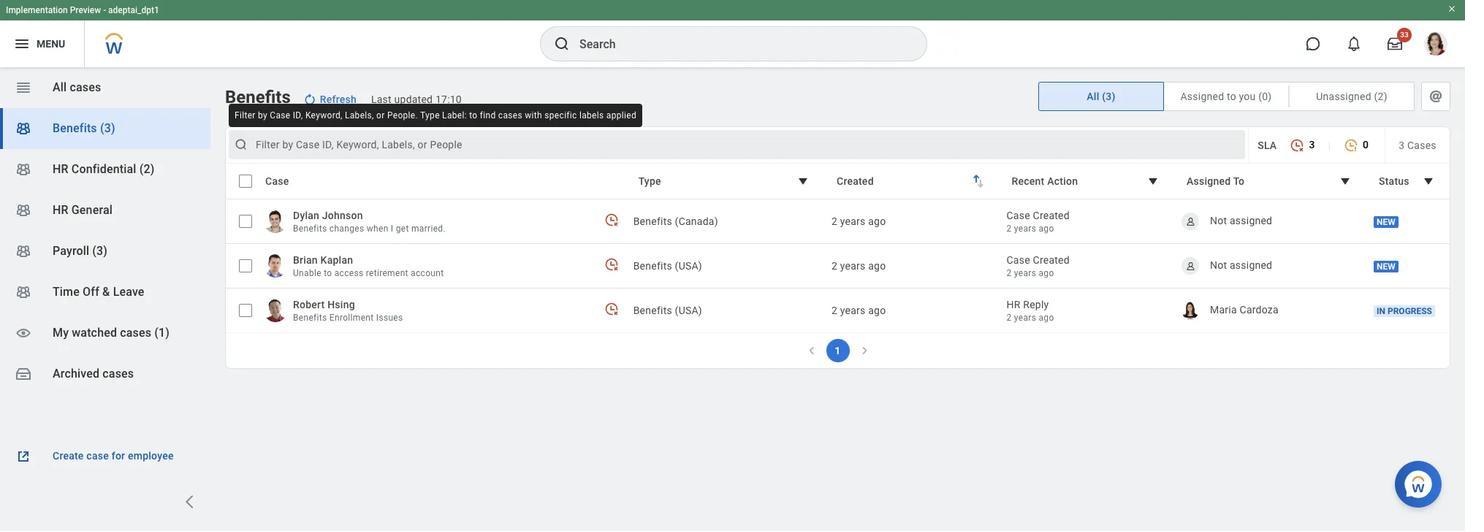 Task type: describe. For each thing, give the bounding box(es) containing it.
archived cases
[[53, 367, 134, 381]]

(canada)
[[675, 216, 718, 227]]

contact card matrix manager image for time
[[15, 284, 32, 301]]

dylan johnson benefits changes when i get married.
[[293, 210, 446, 234]]

at tag mention image
[[1427, 88, 1445, 105]]

benefits enrollment issues button
[[293, 312, 403, 324]]

my
[[53, 326, 69, 340]]

3 for 3
[[1309, 139, 1315, 151]]

benefits (3)
[[53, 121, 115, 135]]

17:10
[[435, 94, 462, 105]]

status button
[[1369, 167, 1447, 195]]

sort up image
[[967, 170, 985, 188]]

benefits (3) link
[[0, 108, 210, 149]]

johnson
[[322, 210, 363, 221]]

filter
[[235, 110, 256, 121]]

caret down image for status
[[1420, 172, 1437, 190]]

recent action button
[[1002, 167, 1171, 195]]

case inside tooltip
[[270, 110, 290, 121]]

my watched cases (1) link
[[0, 313, 210, 354]]

all (3) button
[[1039, 83, 1163, 110]]

33 button
[[1379, 28, 1412, 60]]

type inside tooltip
[[420, 110, 440, 121]]

not assigned for benefits (canada)
[[1210, 215, 1272, 226]]

time to resolve - overdue image for benefits (canada)
[[604, 212, 619, 227]]

contact card matrix manager image for benefits
[[15, 120, 32, 137]]

0 button
[[1337, 131, 1376, 159]]

profile logan mcneil image
[[1424, 32, 1448, 59]]

account
[[411, 268, 444, 278]]

cases up the benefits (3)
[[70, 80, 101, 94]]

to inside button
[[1227, 91, 1236, 102]]

action
[[1047, 175, 1078, 187]]

unassigned (2) button
[[1290, 83, 1414, 110]]

cardoza
[[1240, 304, 1279, 315]]

keyword,
[[305, 110, 342, 121]]

1
[[835, 345, 841, 357]]

3 button
[[1283, 131, 1322, 159]]

confidential
[[71, 162, 136, 176]]

last
[[371, 94, 392, 105]]

benefits inside robert hsing benefits enrollment issues
[[293, 313, 327, 323]]

hr for hr general
[[53, 203, 68, 217]]

time to resolve - overdue image for benefits (usa)
[[604, 301, 619, 316]]

assigned to you (0)
[[1180, 91, 1272, 102]]

assigned for benefits (usa)
[[1230, 259, 1272, 271]]

benefits (usa) for hsing
[[633, 305, 702, 316]]

filter by case id, keyword, labels, or people. type label: to find cases with specific labels applied
[[235, 110, 636, 121]]

all (3)
[[1087, 91, 1116, 102]]

contact card matrix manager image for hr
[[15, 202, 32, 219]]

hr reply 2 years ago
[[1007, 299, 1054, 323]]

leave
[[113, 285, 144, 299]]

(2) inside button
[[1374, 91, 1387, 102]]

refresh button
[[297, 88, 365, 111]]

benefits (canada)
[[633, 216, 718, 227]]

archived
[[53, 367, 100, 381]]

maria cardoza
[[1210, 304, 1279, 315]]

issues
[[376, 313, 403, 323]]

filter by case id, keyword, labels, or people. type label: to find cases with specific labels applied tooltip
[[226, 101, 645, 130]]

caret down image for recent action
[[1144, 172, 1162, 190]]

enrollment
[[329, 313, 374, 323]]

labels,
[[345, 110, 374, 121]]

(3) for all (3)
[[1102, 91, 1116, 102]]

create case for employee
[[53, 450, 174, 462]]

get
[[396, 224, 409, 234]]

hsing
[[327, 299, 355, 311]]

|
[[1328, 139, 1331, 151]]

sort down image
[[972, 175, 989, 192]]

recent action
[[1012, 175, 1078, 187]]

assigned to
[[1187, 175, 1245, 187]]

unable
[[293, 268, 321, 278]]

robert
[[293, 299, 325, 311]]

all for all (3)
[[1087, 91, 1099, 102]]

dylan
[[293, 210, 319, 221]]

-
[[103, 5, 106, 15]]

created for (canada)
[[1033, 210, 1070, 221]]

unassigned (2)
[[1316, 91, 1387, 102]]

time to first response - overdue image
[[604, 257, 619, 271]]

to inside the brian kaplan unable to access retirement account
[[324, 268, 332, 278]]

menu button
[[0, 20, 84, 67]]

status
[[1379, 175, 1409, 187]]

all (3) tab panel
[[225, 126, 1451, 369]]

implementation
[[6, 5, 68, 15]]

id,
[[293, 110, 303, 121]]

3 cases
[[1399, 139, 1436, 151]]

all for all cases
[[53, 80, 67, 94]]

hr for hr confidential (2)
[[53, 162, 68, 176]]

filter by case id, keyword, labels, or people. type label: to find cases with specific labels applied element
[[229, 130, 1245, 159]]

time to resolve - overdue element for benefits (usa)
[[604, 301, 619, 316]]

create
[[53, 450, 84, 462]]

3 for 3 cases
[[1399, 139, 1405, 151]]

implementation preview -   adeptai_dpt1
[[6, 5, 159, 15]]

sla
[[1258, 139, 1277, 151]]

changes
[[329, 224, 364, 234]]

cases left (1)
[[120, 326, 151, 340]]

time off & leave link
[[0, 272, 210, 313]]

created for (usa)
[[1033, 254, 1070, 266]]

labels
[[579, 110, 604, 121]]

all cases
[[53, 80, 101, 94]]

time
[[53, 285, 80, 299]]

unassigned
[[1316, 91, 1371, 102]]

user image for benefits (canada)
[[1185, 216, 1196, 227]]

&
[[102, 285, 110, 299]]

benefits changes when i get married. button
[[293, 223, 446, 235]]

Filter by Case ID, Keyword, Labels, or People text field
[[256, 137, 1223, 152]]

payroll
[[53, 244, 89, 258]]

off
[[83, 285, 99, 299]]

preview
[[70, 5, 101, 15]]

benefits (usa) for kaplan
[[633, 260, 702, 272]]

last updated 17:10
[[371, 94, 462, 105]]



Task type: vqa. For each thing, say whether or not it's contained in the screenshot.
Source POPUP BUTTON
no



Task type: locate. For each thing, give the bounding box(es) containing it.
new for benefits (canada)
[[1377, 217, 1395, 227]]

1 horizontal spatial caret down image
[[1420, 172, 1437, 190]]

reset image
[[302, 92, 317, 107]]

contact card matrix manager image up contact card matrix manager image
[[15, 120, 32, 137]]

case
[[86, 450, 109, 462]]

new for benefits (usa)
[[1377, 262, 1395, 272]]

1 time to resolve - overdue element from the top
[[604, 212, 619, 227]]

brian
[[293, 254, 318, 266]]

type inside button
[[638, 175, 661, 187]]

to
[[1227, 91, 1236, 102], [469, 110, 478, 121], [324, 268, 332, 278]]

user image
[[1185, 216, 1196, 227], [1185, 261, 1196, 271]]

tab list containing all (3)
[[1038, 82, 1451, 111]]

0
[[1363, 139, 1369, 151]]

1 vertical spatial new
[[1377, 262, 1395, 272]]

3
[[1309, 139, 1315, 151], [1399, 139, 1405, 151]]

inbox large image
[[1388, 37, 1402, 51]]

ago inside hr reply 2 years ago
[[1039, 313, 1054, 323]]

2 vertical spatial (3)
[[92, 244, 108, 258]]

case right by
[[270, 110, 290, 121]]

contact card matrix manager image down contact card matrix manager image
[[15, 202, 32, 219]]

2 vertical spatial hr
[[1007, 299, 1021, 311]]

time to resolve - overdue element up time to first response - overdue element
[[604, 212, 619, 227]]

2 (usa) from the top
[[675, 305, 702, 316]]

(usa)
[[675, 260, 702, 272], [675, 305, 702, 316]]

grid view image
[[15, 79, 32, 96]]

not assigned
[[1210, 215, 1272, 226], [1210, 259, 1272, 271]]

3 2 years ago from the top
[[832, 305, 886, 316]]

visible image
[[15, 324, 32, 342]]

time to resolve - overdue element down time to first response - overdue "image"
[[604, 301, 619, 316]]

assigned
[[1230, 215, 1272, 226], [1230, 259, 1272, 271]]

created button
[[827, 167, 996, 195]]

cases right find
[[498, 110, 522, 121]]

recent
[[1012, 175, 1045, 187]]

benefits inside dylan johnson benefits changes when i get married.
[[293, 224, 327, 234]]

2 time to resolve - overdue image from the top
[[604, 301, 619, 316]]

assigned for assigned to you (0)
[[1180, 91, 1224, 102]]

1 vertical spatial benefits (usa)
[[633, 305, 702, 316]]

hr general
[[53, 203, 113, 217]]

0 horizontal spatial caret down image
[[1337, 172, 1354, 190]]

time to resolve - overdue image up time to first response - overdue element
[[604, 212, 619, 227]]

you
[[1239, 91, 1256, 102]]

1 caret down image from the left
[[1337, 172, 1354, 190]]

(3) inside 'link'
[[92, 244, 108, 258]]

2 vertical spatial created
[[1033, 254, 1070, 266]]

clock x image
[[1290, 138, 1305, 153]]

to left find
[[469, 110, 478, 121]]

cases
[[70, 80, 101, 94], [498, 110, 522, 121], [120, 326, 151, 340], [103, 367, 134, 381]]

or
[[376, 110, 385, 121]]

assigned
[[1180, 91, 1224, 102], [1187, 175, 1231, 187]]

0 horizontal spatial type
[[420, 110, 440, 121]]

case down recent
[[1007, 210, 1030, 221]]

2 assigned from the top
[[1230, 259, 1272, 271]]

2 benefits (usa) from the top
[[633, 305, 702, 316]]

contact card matrix manager image
[[15, 120, 32, 137], [15, 202, 32, 219], [15, 243, 32, 260], [15, 284, 32, 301]]

2 caret down image from the left
[[1420, 172, 1437, 190]]

for
[[112, 450, 125, 462]]

0 vertical spatial new
[[1377, 217, 1395, 227]]

benefits inside list
[[53, 121, 97, 135]]

2 caret down image from the left
[[1144, 172, 1162, 190]]

inbox image
[[15, 365, 32, 383]]

caret down image for type
[[794, 172, 812, 190]]

case down by
[[265, 175, 289, 187]]

case created 2 years ago for benefits (canada)
[[1007, 210, 1070, 234]]

2 horizontal spatial to
[[1227, 91, 1236, 102]]

payroll (3) link
[[0, 231, 210, 272]]

robert hsing benefits enrollment issues
[[293, 299, 403, 323]]

0 vertical spatial benefits (usa)
[[633, 260, 702, 272]]

2 3 from the left
[[1399, 139, 1405, 151]]

employee
[[128, 450, 174, 462]]

1 vertical spatial time to resolve - overdue image
[[604, 301, 619, 316]]

(2)
[[1374, 91, 1387, 102], [139, 162, 155, 176]]

2 years ago for brian kaplan
[[832, 260, 886, 272]]

2 new from the top
[[1377, 262, 1395, 272]]

menu
[[37, 38, 65, 49]]

in
[[1377, 306, 1385, 317]]

specific
[[545, 110, 577, 121]]

(3) inside button
[[1102, 91, 1116, 102]]

benefits
[[225, 87, 291, 107], [53, 121, 97, 135], [633, 216, 672, 227], [293, 224, 327, 234], [633, 260, 672, 272], [633, 305, 672, 316], [293, 313, 327, 323]]

3 inside 3 button
[[1309, 139, 1315, 151]]

caret down image
[[1337, 172, 1354, 190], [1420, 172, 1437, 190]]

2 not from the top
[[1210, 259, 1227, 271]]

1 benefits (usa) from the top
[[633, 260, 702, 272]]

time to resolve - overdue element for benefits (canada)
[[604, 212, 619, 227]]

to down kaplan at the left of the page
[[324, 268, 332, 278]]

to inside tooltip
[[469, 110, 478, 121]]

4 contact card matrix manager image from the top
[[15, 284, 32, 301]]

chevron right small image
[[857, 343, 871, 358]]

(3)
[[1102, 91, 1116, 102], [100, 121, 115, 135], [92, 244, 108, 258]]

0 vertical spatial created
[[837, 175, 874, 187]]

(usa) for hr reply
[[675, 305, 702, 316]]

assigned down to
[[1230, 215, 1272, 226]]

1 3 from the left
[[1309, 139, 1315, 151]]

case created 2 years ago up the reply
[[1007, 254, 1070, 278]]

0 horizontal spatial all
[[53, 80, 67, 94]]

not assigned for benefits (usa)
[[1210, 259, 1272, 271]]

1 time to resolve - overdue image from the top
[[604, 212, 619, 227]]

0 vertical spatial user image
[[1185, 216, 1196, 227]]

(1)
[[154, 326, 170, 340]]

ext link image
[[15, 448, 32, 465]]

not for (canada)
[[1210, 215, 1227, 226]]

1 button
[[826, 339, 849, 362]]

(2) inside list
[[139, 162, 155, 176]]

all inside button
[[1087, 91, 1099, 102]]

caret down image inside status button
[[1420, 172, 1437, 190]]

archived cases link
[[0, 354, 210, 395]]

assigned to button
[[1177, 167, 1364, 195]]

new down status
[[1377, 217, 1395, 227]]

time to resolve - overdue element
[[604, 212, 619, 227], [604, 301, 619, 316]]

1 horizontal spatial to
[[469, 110, 478, 121]]

Search Workday  search field
[[579, 28, 897, 60]]

3 left cases
[[1399, 139, 1405, 151]]

not assigned down to
[[1210, 215, 1272, 226]]

justify image
[[13, 35, 31, 53]]

hr right contact card matrix manager image
[[53, 162, 68, 176]]

0 horizontal spatial (2)
[[139, 162, 155, 176]]

(2) right confidential
[[139, 162, 155, 176]]

clock exclamation image
[[1344, 138, 1358, 153]]

2 contact card matrix manager image from the top
[[15, 202, 32, 219]]

2 case created 2 years ago from the top
[[1007, 254, 1070, 278]]

1 (usa) from the top
[[675, 260, 702, 272]]

ago
[[868, 216, 886, 227], [1039, 224, 1054, 234], [868, 260, 886, 272], [1039, 268, 1054, 278], [868, 305, 886, 316], [1039, 313, 1054, 323]]

not for (usa)
[[1210, 259, 1227, 271]]

1 horizontal spatial 3
[[1399, 139, 1405, 151]]

0 vertical spatial assigned
[[1230, 215, 1272, 226]]

(3) for benefits (3)
[[100, 121, 115, 135]]

caret down image right status
[[1420, 172, 1437, 190]]

cases
[[1407, 139, 1436, 151]]

contact card matrix manager image inside payroll (3) 'link'
[[15, 243, 32, 260]]

i
[[391, 224, 393, 234]]

0 vertical spatial time to resolve - overdue element
[[604, 212, 619, 227]]

1 assigned from the top
[[1230, 215, 1272, 226]]

0 vertical spatial time to resolve - overdue image
[[604, 212, 619, 227]]

1 vertical spatial assigned
[[1187, 175, 1231, 187]]

2 years ago for dylan johnson
[[832, 216, 886, 227]]

time off & leave
[[53, 285, 144, 299]]

0 horizontal spatial 3
[[1309, 139, 1315, 151]]

type
[[420, 110, 440, 121], [638, 175, 661, 187]]

type down 'last updated 17:10'
[[420, 110, 440, 121]]

brian kaplan unable to access retirement account
[[293, 254, 444, 278]]

caret down image down clock exclamation icon
[[1337, 172, 1354, 190]]

case up the reply
[[1007, 254, 1030, 266]]

unable to access retirement account button
[[293, 267, 444, 279]]

contact card matrix manager image left payroll
[[15, 243, 32, 260]]

type button
[[629, 167, 821, 195]]

0 vertical spatial (3)
[[1102, 91, 1116, 102]]

0 vertical spatial type
[[420, 110, 440, 121]]

1 vertical spatial not assigned
[[1210, 259, 1272, 271]]

0 horizontal spatial to
[[324, 268, 332, 278]]

assigned up maria cardoza
[[1230, 259, 1272, 271]]

1 vertical spatial assigned
[[1230, 259, 1272, 271]]

2 years ago
[[832, 216, 886, 227], [832, 260, 886, 272], [832, 305, 886, 316]]

assigned left to
[[1187, 175, 1231, 187]]

user image for benefits (usa)
[[1185, 261, 1196, 271]]

0 vertical spatial (usa)
[[675, 260, 702, 272]]

contact card matrix manager image for payroll
[[15, 243, 32, 260]]

caret down image inside recent action button
[[1144, 172, 1162, 190]]

not down assigned to
[[1210, 215, 1227, 226]]

2 not assigned from the top
[[1210, 259, 1272, 271]]

1 vertical spatial time to resolve - overdue element
[[604, 301, 619, 316]]

hr confidential (2)
[[53, 162, 155, 176]]

1 2 years ago from the top
[[832, 216, 886, 227]]

1 vertical spatial not
[[1210, 259, 1227, 271]]

by
[[258, 110, 267, 121]]

list containing all cases
[[0, 67, 210, 395]]

all inside list
[[53, 80, 67, 94]]

(usa) for case created
[[675, 260, 702, 272]]

2 vertical spatial to
[[324, 268, 332, 278]]

to
[[1233, 175, 1245, 187]]

2 vertical spatial 2 years ago
[[832, 305, 886, 316]]

chevron left small image
[[804, 343, 819, 358]]

contact card matrix manager image up the visible image
[[15, 284, 32, 301]]

1 vertical spatial created
[[1033, 210, 1070, 221]]

years
[[840, 216, 866, 227], [1014, 224, 1036, 234], [840, 260, 866, 272], [1014, 268, 1036, 278], [840, 305, 866, 316], [1014, 313, 1036, 323]]

1 not from the top
[[1210, 215, 1227, 226]]

hr inside hr reply 2 years ago
[[1007, 299, 1021, 311]]

2 inside hr reply 2 years ago
[[1007, 313, 1012, 323]]

menu banner
[[0, 0, 1465, 67]]

1 horizontal spatial all
[[1087, 91, 1099, 102]]

contact card matrix manager image
[[15, 161, 32, 178]]

(2) right unassigned
[[1374, 91, 1387, 102]]

hr general link
[[0, 190, 210, 231]]

1 contact card matrix manager image from the top
[[15, 120, 32, 137]]

created inside created button
[[837, 175, 874, 187]]

caret down image
[[794, 172, 812, 190], [1144, 172, 1162, 190]]

1 new from the top
[[1377, 217, 1395, 227]]

type up benefits (canada) at the left of page
[[638, 175, 661, 187]]

created
[[837, 175, 874, 187], [1033, 210, 1070, 221], [1033, 254, 1070, 266]]

create case for employee link
[[15, 448, 196, 465]]

chevron right image
[[181, 493, 199, 511]]

close environment banner image
[[1448, 4, 1456, 13]]

0 vertical spatial not assigned
[[1210, 215, 1272, 226]]

all cases link
[[0, 67, 210, 108]]

1 vertical spatial type
[[638, 175, 661, 187]]

caret down image for assigned to
[[1337, 172, 1354, 190]]

1 vertical spatial (3)
[[100, 121, 115, 135]]

time to first response - overdue element
[[604, 257, 619, 271]]

0 vertical spatial not
[[1210, 215, 1227, 226]]

1 vertical spatial case created 2 years ago
[[1007, 254, 1070, 278]]

people.
[[387, 110, 418, 121]]

0 vertical spatial (2)
[[1374, 91, 1387, 102]]

tab list
[[1038, 82, 1451, 111]]

reply
[[1023, 299, 1049, 311]]

caret down image inside assigned to button
[[1337, 172, 1354, 190]]

contact card matrix manager image inside hr general link
[[15, 202, 32, 219]]

search image
[[234, 137, 248, 152]]

case created 2 years ago down recent action on the top of page
[[1007, 210, 1070, 234]]

years inside hr reply 2 years ago
[[1014, 313, 1036, 323]]

(3) for payroll (3)
[[92, 244, 108, 258]]

1 vertical spatial to
[[469, 110, 478, 121]]

3 contact card matrix manager image from the top
[[15, 243, 32, 260]]

0 vertical spatial to
[[1227, 91, 1236, 102]]

hr left general
[[53, 203, 68, 217]]

1 caret down image from the left
[[794, 172, 812, 190]]

new
[[1377, 217, 1395, 227], [1377, 262, 1395, 272]]

2 time to resolve - overdue element from the top
[[604, 301, 619, 316]]

1 vertical spatial hr
[[53, 203, 68, 217]]

find
[[480, 110, 496, 121]]

0 vertical spatial assigned
[[1180, 91, 1224, 102]]

maria
[[1210, 304, 1237, 315]]

refresh
[[320, 94, 357, 105]]

33
[[1400, 31, 1409, 39]]

1 not assigned from the top
[[1210, 215, 1272, 226]]

to left you
[[1227, 91, 1236, 102]]

assigned inside button
[[1187, 175, 1231, 187]]

not up maria
[[1210, 259, 1227, 271]]

1 vertical spatial 2 years ago
[[832, 260, 886, 272]]

2
[[832, 216, 837, 227], [1007, 224, 1012, 234], [832, 260, 837, 272], [1007, 268, 1012, 278], [832, 305, 837, 316], [1007, 313, 1012, 323]]

assigned left you
[[1180, 91, 1224, 102]]

search image
[[553, 35, 571, 53]]

caret down image inside type button
[[794, 172, 812, 190]]

new up in
[[1377, 262, 1395, 272]]

married.
[[411, 224, 446, 234]]

progress
[[1388, 306, 1432, 317]]

notifications large image
[[1347, 37, 1361, 51]]

updated
[[394, 94, 433, 105]]

0 vertical spatial hr
[[53, 162, 68, 176]]

2 2 years ago from the top
[[832, 260, 886, 272]]

1 vertical spatial (usa)
[[675, 305, 702, 316]]

time to resolve - overdue image down time to first response - overdue "image"
[[604, 301, 619, 316]]

assigned for assigned to
[[1187, 175, 1231, 187]]

watched
[[72, 326, 117, 340]]

not assigned up maria cardoza
[[1210, 259, 1272, 271]]

0 vertical spatial case created 2 years ago
[[1007, 210, 1070, 234]]

contact card matrix manager image inside "benefits (3)" link
[[15, 120, 32, 137]]

when
[[367, 224, 388, 234]]

applied
[[606, 110, 636, 121]]

1 user image from the top
[[1185, 216, 1196, 227]]

general
[[71, 203, 113, 217]]

1 case created 2 years ago from the top
[[1007, 210, 1070, 234]]

1 vertical spatial (2)
[[139, 162, 155, 176]]

list
[[0, 67, 210, 395]]

retirement
[[366, 268, 408, 278]]

case
[[270, 110, 290, 121], [265, 175, 289, 187], [1007, 210, 1030, 221], [1007, 254, 1030, 266]]

benefits (usa)
[[633, 260, 702, 272], [633, 305, 702, 316]]

cases down 'my watched cases (1)'
[[103, 367, 134, 381]]

contact card matrix manager image inside time off & leave link
[[15, 284, 32, 301]]

with
[[525, 110, 542, 121]]

0 horizontal spatial caret down image
[[794, 172, 812, 190]]

case created 2 years ago for benefits (usa)
[[1007, 254, 1070, 278]]

1 horizontal spatial caret down image
[[1144, 172, 1162, 190]]

3 right clock x icon
[[1309, 139, 1315, 151]]

0 vertical spatial 2 years ago
[[832, 216, 886, 227]]

cases inside tooltip
[[498, 110, 522, 121]]

hr left the reply
[[1007, 299, 1021, 311]]

1 vertical spatial user image
[[1185, 261, 1196, 271]]

1 horizontal spatial (2)
[[1374, 91, 1387, 102]]

assigned for benefits (canada)
[[1230, 215, 1272, 226]]

assigned inside button
[[1180, 91, 1224, 102]]

time to resolve - overdue image
[[604, 212, 619, 227], [604, 301, 619, 316]]

in progress
[[1377, 306, 1432, 317]]

2 user image from the top
[[1185, 261, 1196, 271]]

1 horizontal spatial type
[[638, 175, 661, 187]]

2 years ago for robert hsing
[[832, 305, 886, 316]]



